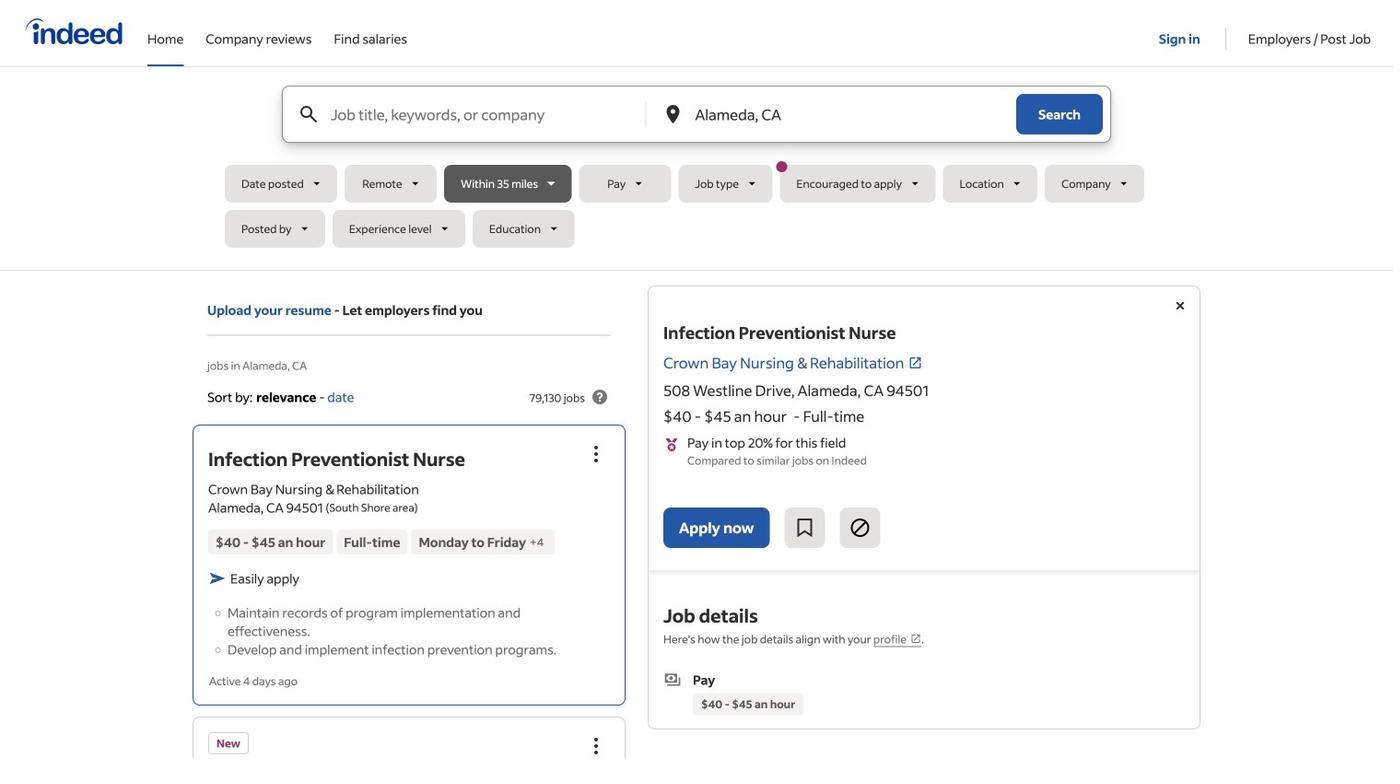Task type: locate. For each thing, give the bounding box(es) containing it.
None search field
[[225, 86, 1169, 255]]

search: Job title, keywords, or company text field
[[327, 87, 645, 142]]

save this job image
[[794, 517, 816, 539]]

not interested image
[[849, 517, 871, 539]]

close job details image
[[1170, 295, 1192, 317]]

job preferences (opens in a new window) image
[[911, 634, 922, 645]]



Task type: vqa. For each thing, say whether or not it's contained in the screenshot.
service
no



Task type: describe. For each thing, give the bounding box(es) containing it.
job actions for infection preventionist nurse is collapsed image
[[585, 443, 607, 465]]

help icon image
[[589, 386, 611, 408]]

crown bay nursing & rehabilitation (opens in a new tab) image
[[908, 356, 923, 370]]

job actions for registered nurse is collapsed image
[[585, 735, 607, 758]]

Edit location text field
[[692, 87, 980, 142]]



